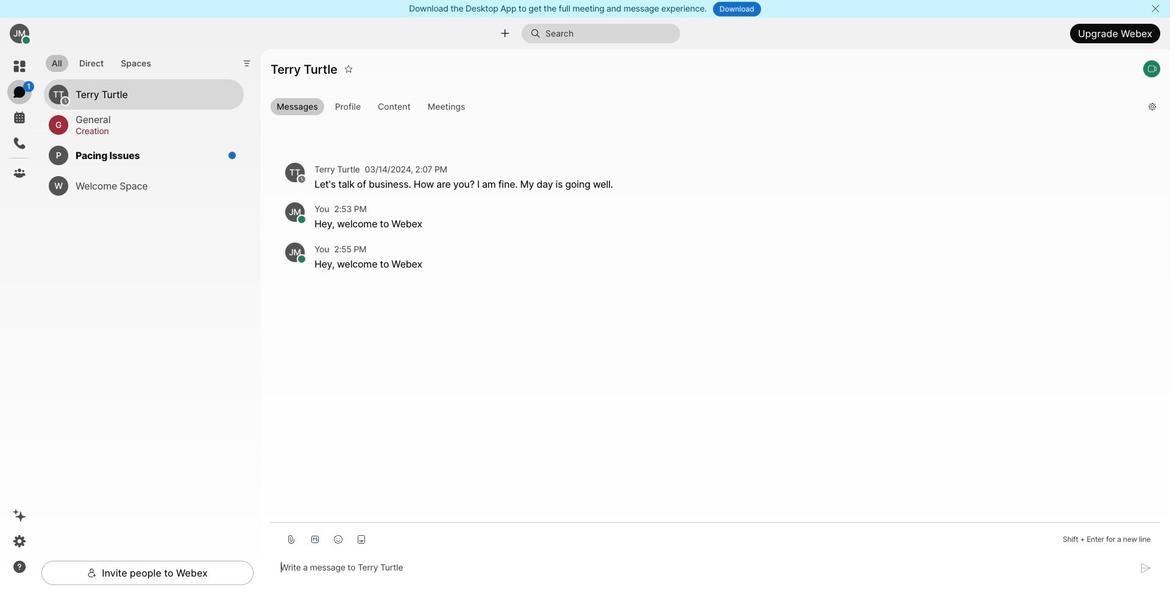 Task type: locate. For each thing, give the bounding box(es) containing it.
new messages image
[[228, 151, 237, 160]]

tab list
[[43, 48, 160, 76]]

navigation
[[0, 49, 39, 590]]

webex tab list
[[7, 54, 34, 185]]

group
[[271, 98, 1139, 118]]

pacing issues, new messages list item
[[44, 140, 244, 171]]

messages list
[[271, 129, 1161, 292]]

message composer toolbar element
[[271, 523, 1161, 551]]



Task type: describe. For each thing, give the bounding box(es) containing it.
welcome space list item
[[44, 171, 244, 201]]

terry turtle list item
[[44, 79, 244, 110]]

cancel_16 image
[[1151, 4, 1161, 13]]

creation element
[[76, 124, 229, 138]]

general list item
[[44, 110, 244, 140]]



Task type: vqa. For each thing, say whether or not it's contained in the screenshot.
Create new team icon
no



